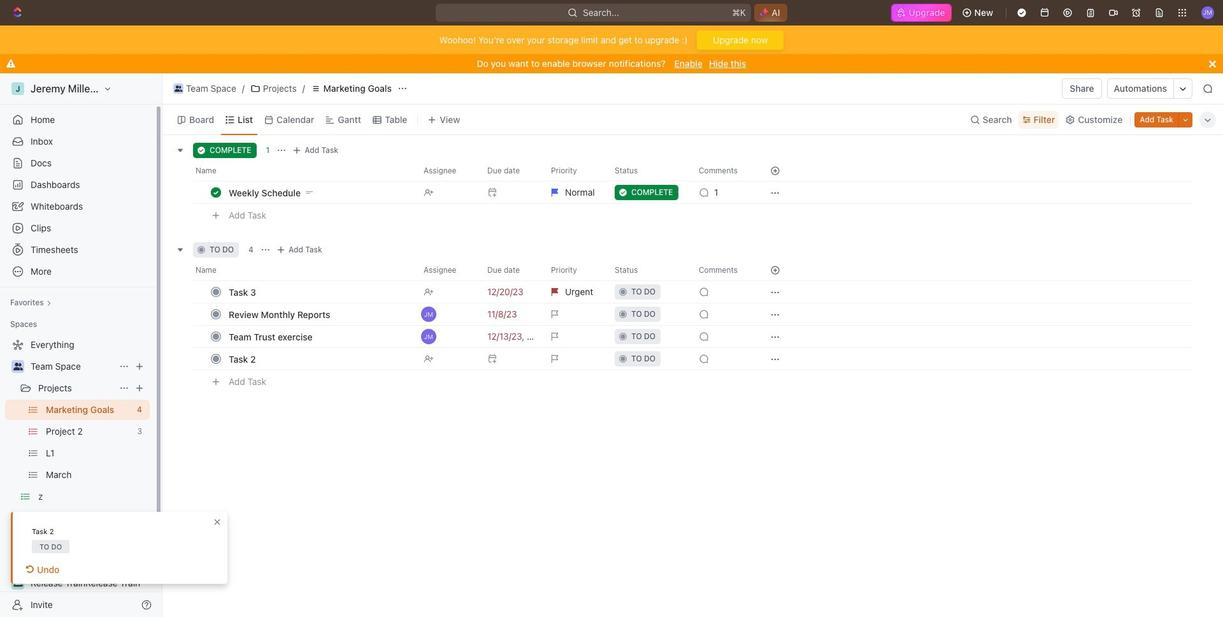 Task type: vqa. For each thing, say whether or not it's contained in the screenshot.
TREE inside Sidebar navigation
yes



Task type: describe. For each thing, give the bounding box(es) containing it.
user group image
[[13, 363, 23, 370]]

user group image
[[175, 85, 182, 92]]

tree inside sidebar navigation
[[5, 335, 150, 617]]



Task type: locate. For each thing, give the bounding box(es) containing it.
laptop code image
[[13, 579, 23, 587]]

tree
[[5, 335, 150, 617]]

jeremy miller's workspace, , element
[[11, 82, 24, 95]]

sidebar navigation
[[0, 73, 165, 617]]



